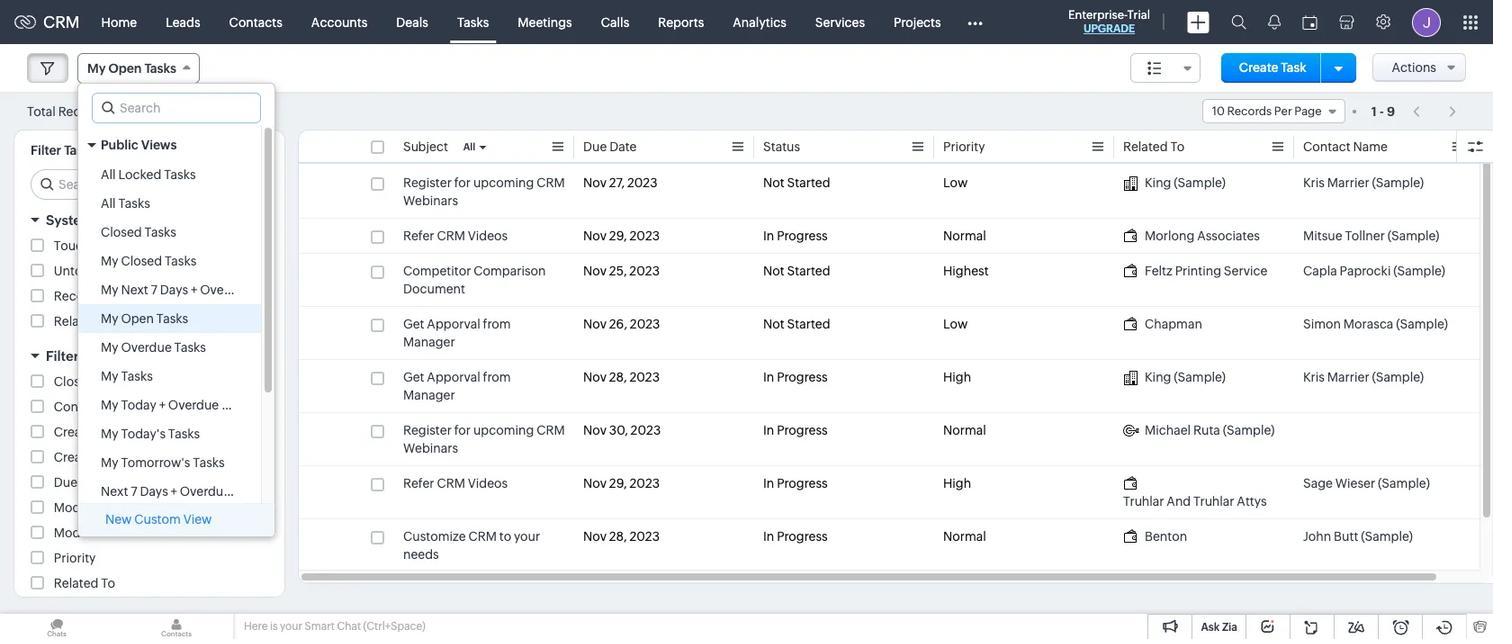 Task type: locate. For each thing, give the bounding box(es) containing it.
Other Modules field
[[956, 8, 995, 36]]

+
[[191, 283, 198, 297], [159, 398, 166, 412], [171, 484, 177, 499]]

custom
[[134, 512, 181, 527]]

refer for normal
[[403, 229, 435, 243]]

28,
[[609, 370, 627, 385], [609, 530, 627, 544]]

action up my overdue tasks option
[[152, 314, 191, 329]]

2 vertical spatial not started
[[764, 317, 831, 331]]

1 vertical spatial king
[[1145, 370, 1172, 385]]

truhlar left 'and'
[[1124, 494, 1165, 509]]

(sample) right 'morasca' on the right
[[1397, 317, 1449, 331]]

4 nov from the top
[[584, 317, 607, 331]]

1 nov 28, 2023 from the top
[[584, 370, 660, 385]]

+ inside option
[[171, 484, 177, 499]]

1 horizontal spatial contact name
[[1304, 140, 1389, 154]]

0 vertical spatial my open tasks
[[87, 61, 176, 76]]

3 in progress from the top
[[764, 423, 828, 438]]

high for king (sample)
[[944, 370, 972, 385]]

2 nov 28, 2023 from the top
[[584, 530, 660, 544]]

1 vertical spatial date
[[80, 475, 107, 490]]

1 kris from the top
[[1304, 176, 1326, 190]]

manager
[[403, 335, 455, 349], [403, 388, 455, 403]]

contact up created by
[[54, 400, 101, 414]]

my today + overdue tasks
[[101, 398, 253, 412]]

1 vertical spatial all
[[101, 167, 116, 182]]

2 in progress from the top
[[764, 370, 828, 385]]

new custom view
[[105, 512, 212, 527]]

2 high from the top
[[944, 476, 972, 491]]

1 horizontal spatial 9
[[1388, 104, 1396, 118]]

0 vertical spatial kris marrier (sample)
[[1304, 176, 1425, 190]]

1 vertical spatial contact name
[[54, 400, 138, 414]]

refer crm videos link up competitor
[[403, 227, 508, 245]]

2 upcoming from the top
[[474, 423, 534, 438]]

kris marrier (sample) up tollner
[[1304, 176, 1425, 190]]

2 vertical spatial by
[[109, 501, 124, 515]]

king (sample) for low
[[1145, 176, 1227, 190]]

2 in from the top
[[764, 370, 775, 385]]

2 king (sample) link from the top
[[1124, 368, 1227, 386]]

1 register from the top
[[403, 176, 452, 190]]

29, down 30,
[[609, 476, 627, 491]]

1 vertical spatial created
[[54, 450, 101, 465]]

signals image
[[1269, 14, 1281, 30]]

0 vertical spatial started
[[788, 176, 831, 190]]

29, up 25,
[[609, 229, 627, 243]]

1 vertical spatial for
[[455, 423, 471, 438]]

due date up modified by at the left
[[54, 475, 107, 490]]

0 horizontal spatial related to
[[54, 576, 115, 591]]

customize crm to your needs link
[[403, 528, 566, 564]]

contact
[[1304, 140, 1351, 154], [54, 400, 101, 414]]

1 refer crm videos link from the top
[[403, 227, 508, 245]]

marrier down 'morasca' on the right
[[1328, 370, 1370, 385]]

search image
[[1232, 14, 1247, 30]]

nov left 25,
[[584, 264, 607, 278]]

my open tasks inside my open tasks option
[[101, 312, 188, 326]]

refer crm videos for normal
[[403, 229, 508, 243]]

webinars down subject
[[403, 194, 458, 208]]

2 refer crm videos link from the top
[[403, 475, 508, 493]]

by up created time on the left of page
[[103, 425, 118, 439]]

nov 30, 2023
[[584, 423, 661, 438]]

2 webinars from the top
[[403, 441, 458, 456]]

1 vertical spatial get
[[403, 370, 425, 385]]

refer crm videos up competitor
[[403, 229, 508, 243]]

3 normal from the top
[[944, 530, 987, 544]]

crm left to
[[469, 530, 497, 544]]

0 vertical spatial +
[[191, 283, 198, 297]]

closed for closed tasks
[[101, 225, 142, 240]]

1 webinars from the top
[[403, 194, 458, 208]]

closed down filter by fields
[[54, 375, 95, 389]]

modified down modified by at the left
[[54, 526, 106, 540]]

+ inside "option"
[[191, 283, 198, 297]]

closed
[[101, 225, 142, 240], [121, 254, 162, 268], [54, 375, 95, 389]]

2 started from the top
[[788, 264, 831, 278]]

my down created by
[[101, 456, 118, 470]]

2 get apporval from manager link from the top
[[403, 368, 566, 404]]

2 king (sample) from the top
[[1145, 370, 1227, 385]]

(sample) for kris marrier (sample) 'link' associated with low
[[1373, 176, 1425, 190]]

0 vertical spatial webinars
[[403, 194, 458, 208]]

feltz printing service
[[1145, 264, 1268, 278]]

my for my overdue tasks option
[[101, 340, 118, 355]]

tasks inside 'option'
[[222, 398, 253, 412]]

2 get from the top
[[403, 370, 425, 385]]

1 marrier from the top
[[1328, 176, 1370, 190]]

services
[[816, 15, 865, 29]]

total records 9
[[27, 104, 117, 118]]

1 horizontal spatial 7
[[151, 283, 158, 297]]

2 refer crm videos from the top
[[403, 476, 508, 491]]

by
[[99, 143, 114, 158]]

2023 for morlong associates link
[[630, 229, 660, 243]]

2 register for upcoming crm webinars from the top
[[403, 423, 565, 456]]

due
[[584, 140, 607, 154], [54, 475, 78, 490]]

1 modified from the top
[[54, 501, 106, 515]]

5 progress from the top
[[777, 530, 828, 544]]

king (sample) down chapman
[[1145, 370, 1227, 385]]

my down "record action"
[[101, 312, 118, 326]]

nov up 'nov 25, 2023'
[[584, 229, 607, 243]]

public
[[101, 138, 138, 152]]

king (sample) link up 'morlong'
[[1124, 174, 1227, 192]]

nov 29, 2023 for normal
[[584, 229, 660, 243]]

2 for from the top
[[455, 423, 471, 438]]

1 vertical spatial filter
[[46, 349, 79, 364]]

0 vertical spatial next
[[121, 283, 148, 297]]

1 upcoming from the top
[[474, 176, 534, 190]]

created by
[[54, 425, 118, 439]]

1 vertical spatial videos
[[468, 476, 508, 491]]

1 vertical spatial king (sample)
[[1145, 370, 1227, 385]]

king for high
[[1145, 370, 1172, 385]]

row group containing register for upcoming crm webinars
[[299, 166, 1494, 626]]

refer crm videos link up the customize
[[403, 475, 508, 493]]

navigation
[[1405, 98, 1467, 124]]

0 vertical spatial register for upcoming crm webinars link
[[403, 174, 566, 210]]

my today + overdue tasks option
[[78, 391, 261, 420]]

1 register for upcoming crm webinars from the top
[[403, 176, 565, 208]]

related down record
[[54, 314, 99, 329]]

1 horizontal spatial related to
[[1124, 140, 1185, 154]]

nov 28, 2023 for get apporval from manager
[[584, 370, 660, 385]]

1 get apporval from manager from the top
[[403, 317, 511, 349]]

1 vertical spatial refer crm videos link
[[403, 475, 508, 493]]

task
[[1282, 60, 1307, 75]]

1 king from the top
[[1145, 176, 1172, 190]]

webinars
[[403, 194, 458, 208], [403, 441, 458, 456]]

3 not started from the top
[[764, 317, 831, 331]]

1 not started from the top
[[764, 176, 831, 190]]

progress
[[777, 229, 828, 243], [777, 370, 828, 385], [777, 423, 828, 438], [777, 476, 828, 491], [777, 530, 828, 544]]

crm link
[[14, 13, 80, 32]]

for for nov 30, 2023
[[455, 423, 471, 438]]

(sample)
[[1175, 176, 1227, 190], [1373, 176, 1425, 190], [1388, 229, 1440, 243], [1394, 264, 1446, 278], [1397, 317, 1449, 331], [1175, 370, 1227, 385], [1373, 370, 1425, 385], [1224, 423, 1276, 438], [1379, 476, 1431, 491], [1362, 530, 1414, 544]]

kris up the mitsue
[[1304, 176, 1326, 190]]

3 not from the top
[[764, 317, 785, 331]]

marrier up tollner
[[1328, 176, 1370, 190]]

my for my next 7 days + overdue tasks "option"
[[101, 283, 118, 297]]

normal
[[944, 229, 987, 243], [944, 423, 987, 438], [944, 530, 987, 544]]

1 horizontal spatial truhlar
[[1194, 494, 1235, 509]]

0 vertical spatial low
[[944, 176, 968, 190]]

0 vertical spatial days
[[160, 283, 188, 297]]

2 kris from the top
[[1304, 370, 1326, 385]]

nov for benton link
[[584, 530, 607, 544]]

my today's tasks option
[[78, 420, 261, 448]]

2 king from the top
[[1145, 370, 1172, 385]]

0 vertical spatial created
[[54, 425, 101, 439]]

0 vertical spatial kris
[[1304, 176, 1326, 190]]

marrier for low
[[1328, 176, 1370, 190]]

27,
[[609, 176, 625, 190]]

king
[[1145, 176, 1172, 190], [1145, 370, 1172, 385]]

7 up new at the bottom left
[[131, 484, 137, 499]]

in progress
[[764, 229, 828, 243], [764, 370, 828, 385], [764, 423, 828, 438], [764, 476, 828, 491], [764, 530, 828, 544]]

28, for get apporval from manager
[[609, 370, 627, 385]]

1 for from the top
[[455, 176, 471, 190]]

my up created time on the left of page
[[101, 427, 118, 441]]

days
[[160, 283, 188, 297], [140, 484, 168, 499]]

1 normal from the top
[[944, 229, 987, 243]]

nov right to
[[584, 530, 607, 544]]

videos up comparison
[[468, 229, 508, 243]]

1 vertical spatial apporval
[[427, 370, 481, 385]]

2 apporval from the top
[[427, 370, 481, 385]]

contacts
[[229, 15, 283, 29]]

nov for chapman link
[[584, 317, 607, 331]]

2 progress from the top
[[777, 370, 828, 385]]

2 low from the top
[[944, 317, 968, 331]]

date up nov 27, 2023
[[610, 140, 637, 154]]

nov down nov 26, 2023
[[584, 370, 607, 385]]

0 vertical spatial register for upcoming crm webinars
[[403, 176, 565, 208]]

7 nov from the top
[[584, 476, 607, 491]]

king (sample) link for high
[[1124, 368, 1227, 386]]

1 kris marrier (sample) from the top
[[1304, 176, 1425, 190]]

1 vertical spatial priority
[[54, 551, 96, 566]]

8 nov from the top
[[584, 530, 607, 544]]

5 in from the top
[[764, 530, 775, 544]]

nov down nov 30, 2023
[[584, 476, 607, 491]]

truhlar
[[1124, 494, 1165, 509], [1194, 494, 1235, 509]]

register for nov 30, 2023
[[403, 423, 452, 438]]

2 nov from the top
[[584, 229, 607, 243]]

my overdue tasks option
[[78, 333, 261, 362]]

benton
[[1145, 530, 1188, 544]]

1 refer from the top
[[403, 229, 435, 243]]

1 28, from the top
[[609, 370, 627, 385]]

1 vertical spatial days
[[140, 484, 168, 499]]

due date
[[584, 140, 637, 154], [54, 475, 107, 490]]

high for truhlar and truhlar attys
[[944, 476, 972, 491]]

nov 28, 2023
[[584, 370, 660, 385], [584, 530, 660, 544]]

+ inside 'option'
[[159, 398, 166, 412]]

overdue up my open tasks option
[[200, 283, 251, 297]]

1 low from the top
[[944, 176, 968, 190]]

0 vertical spatial refer
[[403, 229, 435, 243]]

from
[[483, 317, 511, 331], [483, 370, 511, 385]]

my left the today
[[101, 398, 118, 412]]

status
[[764, 140, 801, 154]]

2 created from the top
[[54, 450, 101, 465]]

0 vertical spatial open
[[108, 61, 142, 76]]

2 normal from the top
[[944, 423, 987, 438]]

view
[[183, 512, 212, 527]]

0 vertical spatial king
[[1145, 176, 1172, 190]]

all tasks option
[[78, 189, 261, 218]]

0 vertical spatial not started
[[764, 176, 831, 190]]

records inside field
[[1228, 104, 1273, 118]]

5 in progress from the top
[[764, 530, 828, 544]]

1 vertical spatial manager
[[403, 388, 455, 403]]

all down by at the top of page
[[101, 167, 116, 182]]

1 vertical spatial time
[[103, 450, 132, 465]]

7
[[151, 283, 158, 297], [131, 484, 137, 499]]

closed for closed time
[[54, 375, 95, 389]]

closed tasks option
[[78, 218, 261, 247]]

manager for nov 26, 2023
[[403, 335, 455, 349]]

all inside option
[[101, 167, 116, 182]]

2 register for upcoming crm webinars link from the top
[[403, 421, 566, 457]]

date down created time on the left of page
[[80, 475, 107, 490]]

0 vertical spatial not
[[764, 176, 785, 190]]

+ right the today
[[159, 398, 166, 412]]

my for my open tasks option
[[101, 312, 118, 326]]

my next 7 days + overdue tasks
[[101, 283, 285, 297]]

created up created time on the left of page
[[54, 425, 101, 439]]

1 not from the top
[[764, 176, 785, 190]]

days up "custom"
[[140, 484, 168, 499]]

2 modified from the top
[[54, 526, 106, 540]]

videos for normal
[[468, 229, 508, 243]]

contacts image
[[120, 614, 233, 639]]

7 down my closed tasks
[[151, 283, 158, 297]]

my tomorrow's tasks option
[[78, 448, 261, 477]]

0 vertical spatial to
[[1171, 140, 1185, 154]]

nov 29, 2023 up 'nov 25, 2023'
[[584, 229, 660, 243]]

my open tasks down home link
[[87, 61, 176, 76]]

records down closed tasks
[[122, 264, 171, 278]]

2 register from the top
[[403, 423, 452, 438]]

competitor comparison document link
[[403, 262, 566, 298]]

1 vertical spatial register
[[403, 423, 452, 438]]

0 vertical spatial 28,
[[609, 370, 627, 385]]

register
[[403, 176, 452, 190], [403, 423, 452, 438]]

name down my tasks
[[104, 400, 138, 414]]

None field
[[1131, 53, 1201, 83]]

1 vertical spatial webinars
[[403, 441, 458, 456]]

1 started from the top
[[788, 176, 831, 190]]

is
[[270, 620, 278, 633]]

2 vertical spatial +
[[171, 484, 177, 499]]

related down size icon
[[1124, 140, 1169, 154]]

3 progress from the top
[[777, 423, 828, 438]]

2 get apporval from manager from the top
[[403, 370, 511, 403]]

0 vertical spatial get apporval from manager link
[[403, 315, 566, 351]]

2 videos from the top
[[468, 476, 508, 491]]

overdue down the my tasks option
[[168, 398, 219, 412]]

size image
[[1148, 60, 1163, 77]]

not for nov 25, 2023
[[764, 264, 785, 278]]

0 vertical spatial refer crm videos
[[403, 229, 508, 243]]

1 refer crm videos from the top
[[403, 229, 508, 243]]

my for my closed tasks option
[[101, 254, 118, 268]]

1 created from the top
[[54, 425, 101, 439]]

(sample) right paprocki at top
[[1394, 264, 1446, 278]]

6 nov from the top
[[584, 423, 607, 438]]

(sample) right wieser
[[1379, 476, 1431, 491]]

all right subject
[[463, 141, 476, 152]]

0 horizontal spatial date
[[80, 475, 107, 490]]

competitor comparison document
[[403, 264, 546, 296]]

1 manager from the top
[[403, 335, 455, 349]]

0 horizontal spatial truhlar
[[1124, 494, 1165, 509]]

1 get apporval from manager link from the top
[[403, 315, 566, 351]]

my inside 'option'
[[101, 398, 118, 412]]

all inside option
[[101, 196, 116, 211]]

register for upcoming crm webinars link
[[403, 174, 566, 210], [403, 421, 566, 457]]

0 vertical spatial by
[[82, 349, 98, 364]]

9 up public
[[109, 105, 117, 118]]

1 vertical spatial king (sample) link
[[1124, 368, 1227, 386]]

refer crm videos link for high
[[403, 475, 508, 493]]

my down related records action
[[101, 340, 118, 355]]

reports link
[[644, 0, 719, 44]]

created time
[[54, 450, 132, 465]]

1 29, from the top
[[609, 229, 627, 243]]

contact name down closed time
[[54, 400, 138, 414]]

2 kris marrier (sample) link from the top
[[1304, 368, 1425, 386]]

from for nov 28, 2023
[[483, 370, 511, 385]]

related to
[[1124, 140, 1185, 154], [54, 576, 115, 591]]

1 vertical spatial your
[[280, 620, 303, 633]]

7 inside next 7 days + overdue tasks option
[[131, 484, 137, 499]]

created down created by
[[54, 450, 101, 465]]

started for nov 26, 2023
[[788, 317, 831, 331]]

my open tasks up my overdue tasks
[[101, 312, 188, 326]]

to up 'morlong'
[[1171, 140, 1185, 154]]

1 from from the top
[[483, 317, 511, 331]]

low up highest
[[944, 176, 968, 190]]

time for closed time
[[98, 375, 126, 389]]

row group
[[299, 166, 1494, 626]]

1 vertical spatial nov 28, 2023
[[584, 530, 660, 544]]

my down "untouched records"
[[101, 283, 118, 297]]

2 not started from the top
[[764, 264, 831, 278]]

9 for total records 9
[[109, 105, 117, 118]]

2 28, from the top
[[609, 530, 627, 544]]

0 vertical spatial priority
[[944, 140, 986, 154]]

videos up to
[[468, 476, 508, 491]]

kris marrier (sample) link for high
[[1304, 368, 1425, 386]]

2 not from the top
[[764, 264, 785, 278]]

leads
[[166, 15, 200, 29]]

0 horizontal spatial name
[[104, 400, 138, 414]]

0 vertical spatial get apporval from manager
[[403, 317, 511, 349]]

1 horizontal spatial contact
[[1304, 140, 1351, 154]]

kris down simon
[[1304, 370, 1326, 385]]

truhlar right 'and'
[[1194, 494, 1235, 509]]

not started for nov 25, 2023
[[764, 264, 831, 278]]

kris marrier (sample) for high
[[1304, 370, 1425, 385]]

Search text field
[[93, 94, 260, 122]]

name down 1
[[1354, 140, 1389, 154]]

29, for normal
[[609, 229, 627, 243]]

get for nov 28, 2023
[[403, 370, 425, 385]]

get
[[403, 317, 425, 331], [403, 370, 425, 385]]

1 horizontal spatial date
[[610, 140, 637, 154]]

nov for 'truhlar and truhlar attys' "link"
[[584, 476, 607, 491]]

2023 for benton link
[[630, 530, 660, 544]]

nov 29, 2023 down nov 30, 2023
[[584, 476, 660, 491]]

enterprise-trial upgrade
[[1069, 8, 1151, 35]]

filter up closed time
[[46, 349, 79, 364]]

related up chats image on the bottom
[[54, 576, 99, 591]]

(sample) up michael ruta (sample) link
[[1175, 370, 1227, 385]]

created for created by
[[54, 425, 101, 439]]

1 vertical spatial related to
[[54, 576, 115, 591]]

3 in from the top
[[764, 423, 775, 438]]

public views
[[101, 138, 177, 152]]

videos
[[468, 229, 508, 243], [468, 476, 508, 491]]

nov for feltz printing service link
[[584, 264, 607, 278]]

2023 for 'truhlar and truhlar attys' "link"
[[630, 476, 660, 491]]

analytics
[[733, 15, 787, 29]]

2 vertical spatial time
[[109, 526, 138, 540]]

open
[[108, 61, 142, 76], [121, 312, 154, 326]]

4 progress from the top
[[777, 476, 828, 491]]

+ down my closed tasks option
[[191, 283, 198, 297]]

truhlar and truhlar attys link
[[1124, 475, 1286, 511]]

0 horizontal spatial due date
[[54, 475, 107, 490]]

1 vertical spatial +
[[159, 398, 166, 412]]

open up my overdue tasks
[[121, 312, 154, 326]]

public views region
[[78, 160, 285, 639]]

records right 10
[[1228, 104, 1273, 118]]

competitor
[[403, 264, 471, 278]]

1 king (sample) link from the top
[[1124, 174, 1227, 192]]

next inside "option"
[[121, 283, 148, 297]]

1 vertical spatial my open tasks
[[101, 312, 188, 326]]

+ up new custom view link
[[171, 484, 177, 499]]

get apporval from manager for nov 26, 2023
[[403, 317, 511, 349]]

1 vertical spatial next
[[101, 484, 128, 499]]

apporval for nov 26, 2023
[[427, 317, 481, 331]]

next up new at the bottom left
[[101, 484, 128, 499]]

deals link
[[382, 0, 443, 44]]

by
[[82, 349, 98, 364], [103, 425, 118, 439], [109, 501, 124, 515]]

register for upcoming crm webinars
[[403, 176, 565, 208], [403, 423, 565, 456]]

0 vertical spatial register
[[403, 176, 452, 190]]

1 vertical spatial high
[[944, 476, 972, 491]]

2 vertical spatial not
[[764, 317, 785, 331]]

my down fields
[[101, 369, 118, 384]]

by for modified
[[109, 501, 124, 515]]

related to up chats image on the bottom
[[54, 576, 115, 591]]

1 vertical spatial nov 29, 2023
[[584, 476, 660, 491]]

1 high from the top
[[944, 370, 972, 385]]

1 nov 29, 2023 from the top
[[584, 229, 660, 243]]

upcoming for nov 27, 2023
[[474, 176, 534, 190]]

days down my closed tasks option
[[160, 283, 188, 297]]

my inside "option"
[[101, 283, 118, 297]]

kris marrier (sample)
[[1304, 176, 1425, 190], [1304, 370, 1425, 385]]

1 vertical spatial normal
[[944, 423, 987, 438]]

due up nov 27, 2023
[[584, 140, 607, 154]]

1 nov from the top
[[584, 176, 607, 190]]

2 marrier from the top
[[1328, 370, 1370, 385]]

chapman link
[[1124, 315, 1203, 333]]

9 inside total records 9
[[109, 105, 117, 118]]

1 in from the top
[[764, 229, 775, 243]]

records up fields
[[101, 314, 149, 329]]

fields
[[101, 349, 139, 364]]

1 in progress from the top
[[764, 229, 828, 243]]

by up modified time on the left bottom of the page
[[109, 501, 124, 515]]

chats image
[[0, 614, 113, 639]]

2 nov 29, 2023 from the top
[[584, 476, 660, 491]]

3 started from the top
[[788, 317, 831, 331]]

1 horizontal spatial priority
[[944, 140, 986, 154]]

normal for morlong
[[944, 229, 987, 243]]

2 refer from the top
[[403, 476, 435, 491]]

webinars for nov 30, 2023
[[403, 441, 458, 456]]

2 29, from the top
[[609, 476, 627, 491]]

0 horizontal spatial 9
[[109, 105, 117, 118]]

modified
[[54, 501, 106, 515], [54, 526, 106, 540]]

kris marrier (sample) link down 'morasca' on the right
[[1304, 368, 1425, 386]]

0 horizontal spatial your
[[280, 620, 303, 633]]

not started for nov 26, 2023
[[764, 317, 831, 331]]

webinars up the customize
[[403, 441, 458, 456]]

action
[[99, 289, 137, 303], [152, 314, 191, 329]]

(sample) up mitsue tollner (sample)
[[1373, 176, 1425, 190]]

open down 'home' at top
[[108, 61, 142, 76]]

1 horizontal spatial +
[[171, 484, 177, 499]]

30,
[[609, 423, 628, 438]]

due up modified by at the left
[[54, 475, 78, 490]]

7 inside my next 7 days + overdue tasks "option"
[[151, 283, 158, 297]]

2023 for michael ruta (sample) link
[[631, 423, 661, 438]]

king down chapman link
[[1145, 370, 1172, 385]]

crm inside "customize crm to your needs"
[[469, 530, 497, 544]]

1 horizontal spatial due
[[584, 140, 607, 154]]

by for filter
[[82, 349, 98, 364]]

low down highest
[[944, 317, 968, 331]]

1 vertical spatial get apporval from manager
[[403, 370, 511, 403]]

9 right -
[[1388, 104, 1396, 118]]

refer for high
[[403, 476, 435, 491]]

leads link
[[151, 0, 215, 44]]

2 manager from the top
[[403, 388, 455, 403]]

nov
[[584, 176, 607, 190], [584, 229, 607, 243], [584, 264, 607, 278], [584, 317, 607, 331], [584, 370, 607, 385], [584, 423, 607, 438], [584, 476, 607, 491], [584, 530, 607, 544]]

untouched records
[[54, 264, 171, 278]]

1 apporval from the top
[[427, 317, 481, 331]]

(sample) down simon morasca (sample) link in the right of the page
[[1373, 370, 1425, 385]]

analytics link
[[719, 0, 801, 44]]

1 horizontal spatial your
[[514, 530, 540, 544]]

for for nov 27, 2023
[[455, 176, 471, 190]]

0 vertical spatial get
[[403, 317, 425, 331]]

all up the system defined filters
[[101, 196, 116, 211]]

filter inside filter by fields "dropdown button"
[[46, 349, 79, 364]]

low for chapman
[[944, 317, 968, 331]]

0 vertical spatial contact name
[[1304, 140, 1389, 154]]

benton link
[[1124, 528, 1188, 546]]

0 vertical spatial name
[[1354, 140, 1389, 154]]

kris marrier (sample) link for low
[[1304, 174, 1425, 192]]

0 vertical spatial videos
[[468, 229, 508, 243]]

1 get from the top
[[403, 317, 425, 331]]

2 from from the top
[[483, 370, 511, 385]]

1 videos from the top
[[468, 229, 508, 243]]

1 vertical spatial marrier
[[1328, 370, 1370, 385]]

1 kris marrier (sample) link from the top
[[1304, 174, 1425, 192]]

kris marrier (sample) down 'morasca' on the right
[[1304, 370, 1425, 385]]

create task button
[[1222, 53, 1325, 83]]

by inside "dropdown button"
[[82, 349, 98, 364]]

get apporval from manager link
[[403, 315, 566, 351], [403, 368, 566, 404]]

create menu image
[[1188, 11, 1210, 33]]

1 register for upcoming crm webinars link from the top
[[403, 174, 566, 210]]

1 horizontal spatial to
[[1171, 140, 1185, 154]]

1 vertical spatial 29,
[[609, 476, 627, 491]]

1 vertical spatial not
[[764, 264, 785, 278]]

nov left 30,
[[584, 423, 607, 438]]

1 king (sample) from the top
[[1145, 176, 1227, 190]]

in for your
[[764, 530, 775, 544]]

tasks inside field
[[145, 61, 176, 76]]

filter by fields button
[[14, 340, 285, 372]]

your right to
[[514, 530, 540, 544]]

0 vertical spatial action
[[99, 289, 137, 303]]

(sample) up morlong associates
[[1175, 176, 1227, 190]]

1 vertical spatial kris marrier (sample) link
[[1304, 368, 1425, 386]]

3 nov from the top
[[584, 264, 607, 278]]

time down fields
[[98, 375, 126, 389]]

deals
[[397, 15, 429, 29]]

smart
[[305, 620, 335, 633]]

highest
[[944, 264, 989, 278]]

4 in from the top
[[764, 476, 775, 491]]

(sample) right tollner
[[1388, 229, 1440, 243]]

king (sample) up morlong associates link
[[1145, 176, 1227, 190]]

progress for your
[[777, 530, 828, 544]]

0 vertical spatial manager
[[403, 335, 455, 349]]

2 horizontal spatial +
[[191, 283, 198, 297]]

action up related records action
[[99, 289, 137, 303]]

john butt (sample)
[[1304, 530, 1414, 544]]

modified for modified time
[[54, 526, 106, 540]]

home link
[[87, 0, 151, 44]]

profile element
[[1402, 0, 1453, 44]]

1 vertical spatial 7
[[131, 484, 137, 499]]

2023 for king (sample) link corresponding to low
[[628, 176, 658, 190]]

2023 for feltz printing service link
[[630, 264, 660, 278]]

2 kris marrier (sample) from the top
[[1304, 370, 1425, 385]]

0 vertical spatial date
[[610, 140, 637, 154]]

next inside option
[[101, 484, 128, 499]]



Task type: describe. For each thing, give the bounding box(es) containing it.
my for my today + overdue tasks 'option'
[[101, 398, 118, 412]]

michael ruta (sample) link
[[1124, 421, 1276, 439]]

register for upcoming crm webinars for nov 27, 2023
[[403, 176, 565, 208]]

marrier for high
[[1328, 370, 1370, 385]]

ask zia
[[1202, 621, 1238, 634]]

1 progress from the top
[[777, 229, 828, 243]]

my open tasks option
[[78, 304, 261, 333]]

contacts link
[[215, 0, 297, 44]]

locked
[[118, 167, 162, 182]]

progress for manager
[[777, 370, 828, 385]]

filter tasks by
[[31, 143, 114, 158]]

records for 10
[[1228, 104, 1273, 118]]

days inside option
[[140, 484, 168, 499]]

not for nov 26, 2023
[[764, 317, 785, 331]]

from for nov 26, 2023
[[483, 317, 511, 331]]

calls
[[601, 15, 630, 29]]

closed time
[[54, 375, 126, 389]]

normal for michael
[[944, 423, 987, 438]]

time for modified time
[[109, 526, 138, 540]]

feltz printing service link
[[1124, 262, 1268, 280]]

sage wieser (sample)
[[1304, 476, 1431, 491]]

services link
[[801, 0, 880, 44]]

nov 28, 2023 for customize crm to your needs
[[584, 530, 660, 544]]

records for total
[[58, 104, 106, 118]]

in for manager
[[764, 370, 775, 385]]

kris for low
[[1304, 176, 1326, 190]]

comparison
[[474, 264, 546, 278]]

ruta
[[1194, 423, 1221, 438]]

my open tasks inside field
[[87, 61, 176, 76]]

(sample) right ruta
[[1224, 423, 1276, 438]]

capla paprocki (sample) link
[[1304, 262, 1446, 280]]

my tomorrow's tasks
[[101, 456, 225, 470]]

(sample) for capla paprocki (sample) link
[[1394, 264, 1446, 278]]

my for the my tasks option
[[101, 369, 118, 384]]

1 vertical spatial due
[[54, 475, 78, 490]]

record action
[[54, 289, 137, 303]]

new
[[105, 512, 132, 527]]

simon
[[1304, 317, 1342, 331]]

next 7 days + overdue tasks option
[[78, 477, 265, 506]]

0 horizontal spatial contact
[[54, 400, 101, 414]]

mitsue
[[1304, 229, 1343, 243]]

zia
[[1223, 621, 1238, 634]]

calendar image
[[1303, 15, 1318, 29]]

get apporval from manager for nov 28, 2023
[[403, 370, 511, 403]]

new custom view link
[[78, 504, 275, 537]]

king for low
[[1145, 176, 1172, 190]]

0 vertical spatial due
[[584, 140, 607, 154]]

reports
[[659, 15, 704, 29]]

tasks inside option
[[164, 167, 196, 182]]

2 truhlar from the left
[[1194, 494, 1235, 509]]

today
[[121, 398, 157, 412]]

filter for filter by fields
[[46, 349, 79, 364]]

customize crm to your needs
[[403, 530, 540, 562]]

(sample) for mitsue tollner (sample) link
[[1388, 229, 1440, 243]]

1 horizontal spatial name
[[1354, 140, 1389, 154]]

overdue up my tasks
[[121, 340, 172, 355]]

open inside field
[[108, 61, 142, 76]]

butt
[[1335, 530, 1359, 544]]

kris marrier (sample) for low
[[1304, 176, 1425, 190]]

tasks inside "option"
[[253, 283, 285, 297]]

1 horizontal spatial action
[[152, 314, 191, 329]]

calls link
[[587, 0, 644, 44]]

My Open Tasks field
[[77, 53, 200, 84]]

low for king (sample)
[[944, 176, 968, 190]]

untouched
[[54, 264, 120, 278]]

progress for crm
[[777, 423, 828, 438]]

capla
[[1304, 264, 1338, 278]]

my overdue tasks
[[101, 340, 206, 355]]

not started for nov 27, 2023
[[764, 176, 831, 190]]

upcoming for nov 30, 2023
[[474, 423, 534, 438]]

wieser
[[1336, 476, 1376, 491]]

4 in progress from the top
[[764, 476, 828, 491]]

enterprise-
[[1069, 8, 1128, 22]]

all for all locked tasks
[[101, 167, 116, 182]]

nov for michael ruta (sample) link
[[584, 423, 607, 438]]

tasks link
[[443, 0, 504, 44]]

nov 26, 2023
[[584, 317, 661, 331]]

29, for high
[[609, 476, 627, 491]]

get for nov 26, 2023
[[403, 317, 425, 331]]

webinars for nov 27, 2023
[[403, 194, 458, 208]]

crm up competitor
[[437, 229, 466, 243]]

overdue up view
[[180, 484, 231, 499]]

chat
[[337, 620, 361, 633]]

crm left home link
[[43, 13, 80, 32]]

defined
[[97, 213, 148, 228]]

projects
[[894, 15, 942, 29]]

9 for 1 - 9
[[1388, 104, 1396, 118]]

here is your smart chat (ctrl+space)
[[244, 620, 426, 633]]

open inside option
[[121, 312, 154, 326]]

2 vertical spatial related
[[54, 576, 99, 591]]

printing
[[1176, 264, 1222, 278]]

associates
[[1198, 229, 1261, 243]]

sage wieser (sample) link
[[1304, 475, 1431, 493]]

Search text field
[[32, 170, 270, 199]]

modified for modified by
[[54, 501, 106, 515]]

morasca
[[1344, 317, 1394, 331]]

my for my tomorrow's tasks option
[[101, 456, 118, 470]]

register for upcoming crm webinars link for nov 30, 2023
[[403, 421, 566, 457]]

created for created time
[[54, 450, 101, 465]]

my inside field
[[87, 61, 106, 76]]

0 horizontal spatial contact name
[[54, 400, 138, 414]]

king (sample) link for low
[[1124, 174, 1227, 192]]

feltz
[[1145, 264, 1173, 278]]

filter for filter tasks by
[[31, 143, 61, 158]]

nov for morlong associates link
[[584, 229, 607, 243]]

all for all
[[463, 141, 476, 152]]

all locked tasks
[[101, 167, 196, 182]]

your inside "customize crm to your needs"
[[514, 530, 540, 544]]

crm left 27,
[[537, 176, 565, 190]]

register for nov 27, 2023
[[403, 176, 452, 190]]

filters
[[151, 213, 190, 228]]

kris for high
[[1304, 370, 1326, 385]]

create menu element
[[1177, 0, 1221, 44]]

refer crm videos link for normal
[[403, 227, 508, 245]]

actions
[[1393, 60, 1437, 75]]

my tasks
[[101, 369, 153, 384]]

by for created
[[103, 425, 118, 439]]

crm up the customize
[[437, 476, 466, 491]]

my closed tasks option
[[78, 247, 261, 276]]

here
[[244, 620, 268, 633]]

(sample) for sage wieser (sample) link
[[1379, 476, 1431, 491]]

morlong
[[1145, 229, 1195, 243]]

signals element
[[1258, 0, 1292, 44]]

1 vertical spatial name
[[104, 400, 138, 414]]

not for nov 27, 2023
[[764, 176, 785, 190]]

days inside "option"
[[160, 283, 188, 297]]

5 nov from the top
[[584, 370, 607, 385]]

crm left 30,
[[537, 423, 565, 438]]

my for my today's tasks option
[[101, 427, 118, 441]]

overdue inside "option"
[[200, 283, 251, 297]]

needs
[[403, 548, 439, 562]]

and
[[1167, 494, 1192, 509]]

1 vertical spatial due date
[[54, 475, 107, 490]]

0 vertical spatial related to
[[1124, 140, 1185, 154]]

(ctrl+space)
[[363, 620, 426, 633]]

profile image
[[1413, 8, 1442, 36]]

all locked tasks option
[[78, 160, 261, 189]]

1
[[1372, 104, 1378, 118]]

touched records
[[54, 239, 156, 253]]

filter by fields
[[46, 349, 139, 364]]

simon morasca (sample)
[[1304, 317, 1449, 331]]

trial
[[1128, 8, 1151, 22]]

accounts
[[311, 15, 368, 29]]

time for created time
[[103, 450, 132, 465]]

get apporval from manager link for nov 26, 2023
[[403, 315, 566, 351]]

system defined filters
[[46, 213, 190, 228]]

register for upcoming crm webinars for nov 30, 2023
[[403, 423, 565, 456]]

28, for customize crm to your needs
[[609, 530, 627, 544]]

manager for nov 28, 2023
[[403, 388, 455, 403]]

search element
[[1221, 0, 1258, 44]]

in progress for crm
[[764, 423, 828, 438]]

0 horizontal spatial to
[[101, 576, 115, 591]]

in progress for manager
[[764, 370, 828, 385]]

per
[[1275, 104, 1293, 118]]

1 truhlar from the left
[[1124, 494, 1165, 509]]

26,
[[609, 317, 628, 331]]

0 vertical spatial related
[[1124, 140, 1169, 154]]

videos for high
[[468, 476, 508, 491]]

10
[[1213, 104, 1225, 118]]

record
[[54, 289, 96, 303]]

all for all tasks
[[101, 196, 116, 211]]

1 horizontal spatial due date
[[584, 140, 637, 154]]

projects link
[[880, 0, 956, 44]]

tomorrow's
[[121, 456, 190, 470]]

10 Records Per Page field
[[1203, 99, 1346, 123]]

chapman
[[1145, 317, 1203, 331]]

1 vertical spatial closed
[[121, 254, 162, 268]]

records for touched
[[108, 239, 156, 253]]

customize
[[403, 530, 466, 544]]

page
[[1295, 104, 1323, 118]]

register for upcoming crm webinars link for nov 27, 2023
[[403, 174, 566, 210]]

-
[[1380, 104, 1385, 118]]

overdue inside 'option'
[[168, 398, 219, 412]]

total
[[27, 104, 56, 118]]

25,
[[609, 264, 627, 278]]

0 horizontal spatial priority
[[54, 551, 96, 566]]

refer crm videos for high
[[403, 476, 508, 491]]

attys
[[1238, 494, 1268, 509]]

nov 29, 2023 for high
[[584, 476, 660, 491]]

paprocki
[[1341, 264, 1392, 278]]

1 - 9
[[1372, 104, 1396, 118]]

truhlar and truhlar attys
[[1124, 494, 1268, 509]]

today's
[[121, 427, 166, 441]]

10 records per page
[[1213, 104, 1323, 118]]

public views button
[[78, 130, 261, 160]]

document
[[403, 282, 466, 296]]

records for related
[[101, 314, 149, 329]]

get apporval from manager link for nov 28, 2023
[[403, 368, 566, 404]]

my next 7 days + overdue tasks option
[[78, 276, 285, 304]]

closed tasks
[[101, 225, 176, 240]]

all tasks
[[101, 196, 150, 211]]

ask
[[1202, 621, 1220, 634]]

1 vertical spatial related
[[54, 314, 99, 329]]

2023 for king (sample) link related to high
[[630, 370, 660, 385]]

2023 for chapman link
[[630, 317, 661, 331]]

my closed tasks
[[101, 254, 197, 268]]

started for nov 27, 2023
[[788, 176, 831, 190]]

(sample) for john butt (sample) link
[[1362, 530, 1414, 544]]

tollner
[[1346, 229, 1386, 243]]

my tasks option
[[78, 362, 261, 391]]



Task type: vqa. For each thing, say whether or not it's contained in the screenshot.


